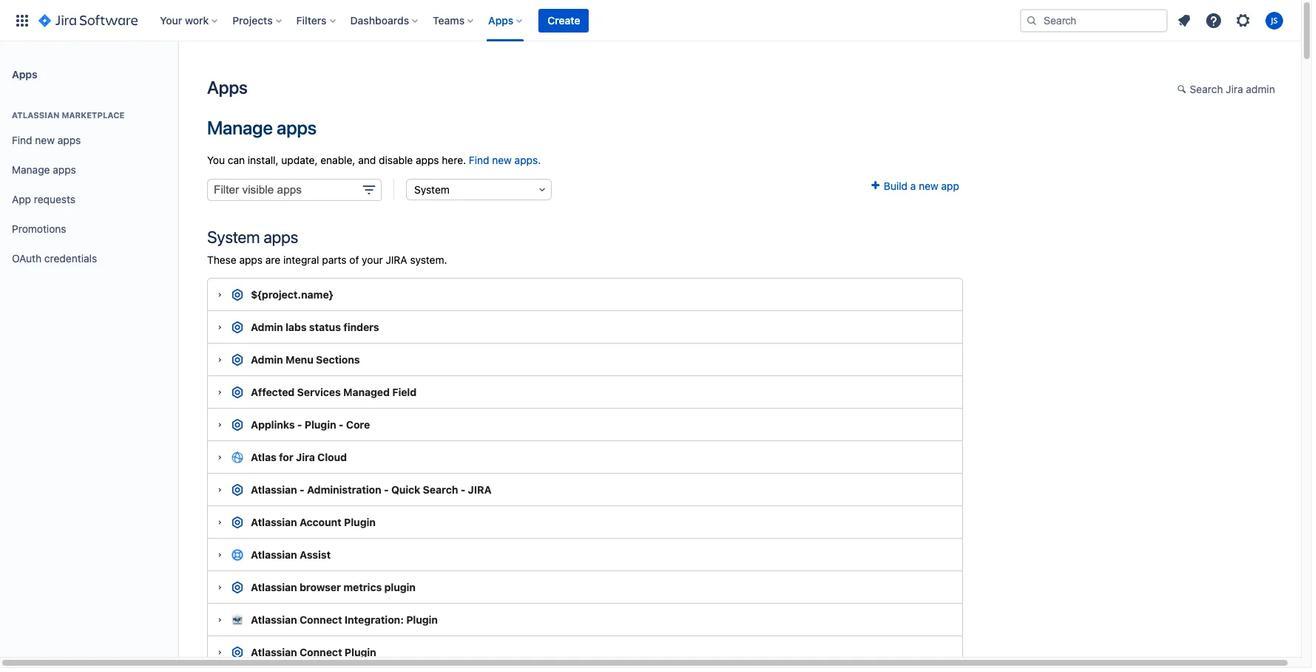 Task type: describe. For each thing, give the bounding box(es) containing it.
build a new app
[[881, 180, 960, 193]]

your work button
[[156, 9, 224, 32]]

install,
[[248, 154, 279, 167]]

managed
[[343, 386, 390, 399]]

manage apps inside atlassian marketplace group
[[12, 163, 76, 176]]

cloud
[[318, 451, 347, 464]]

plugin
[[384, 582, 416, 594]]

apps button
[[484, 9, 529, 32]]

- left "quick" on the bottom left of the page
[[384, 484, 389, 497]]

- down atlas for jira cloud
[[300, 484, 305, 497]]

find new apps link
[[6, 126, 172, 155]]

admin menu sections
[[251, 354, 360, 366]]

assist
[[300, 549, 331, 562]]

your
[[160, 14, 182, 26]]

atlassian marketplace group
[[6, 95, 172, 278]]

integration:
[[345, 614, 404, 627]]

finders
[[344, 321, 379, 334]]

app requests
[[12, 193, 75, 205]]

plugin for applinks - plugin - core
[[305, 419, 336, 431]]

find new apps. link
[[469, 154, 541, 167]]

requests
[[34, 193, 75, 205]]

settings image
[[1235, 11, 1253, 29]]

0 horizontal spatial search
[[423, 484, 458, 497]]

apps down atlassian marketplace
[[58, 134, 81, 146]]

you can install, update, enable, and disable apps here. find new apps.
[[207, 154, 541, 167]]

help image
[[1205, 11, 1223, 29]]

oauth credentials
[[12, 252, 97, 265]]

core
[[346, 419, 370, 431]]

0 horizontal spatial apps
[[12, 68, 37, 80]]

apps inside apps 'popup button'
[[489, 14, 514, 26]]

teams button
[[429, 9, 480, 32]]

labs
[[286, 321, 307, 334]]

applinks - plugin - core
[[251, 419, 370, 431]]

atlassian for atlassian connect plugin
[[251, 647, 297, 659]]

- right "quick" on the bottom left of the page
[[461, 484, 466, 497]]

primary element
[[9, 0, 1020, 41]]

marketplace
[[62, 110, 125, 120]]

can
[[228, 154, 245, 167]]

jira for your
[[386, 254, 408, 266]]

atlas for jira cloud
[[251, 451, 347, 464]]

atlassian for atlassian assist
[[251, 549, 297, 562]]

apps left are
[[239, 254, 263, 266]]

field
[[392, 386, 417, 399]]

manage inside manage apps link
[[12, 163, 50, 176]]

work
[[185, 14, 209, 26]]

quick
[[391, 484, 420, 497]]

sections
[[316, 354, 360, 366]]

atlassian assist
[[251, 549, 331, 562]]

you
[[207, 154, 225, 167]]

Search field
[[1020, 9, 1168, 32]]

update,
[[281, 154, 318, 167]]

new inside the find new apps link
[[35, 134, 55, 146]]

projects button
[[228, 9, 288, 32]]

appswitcher icon image
[[13, 11, 31, 29]]

services
[[297, 386, 341, 399]]

build
[[884, 180, 908, 193]]

dashboards button
[[346, 9, 424, 32]]

app
[[12, 193, 31, 205]]

atlas
[[251, 451, 277, 464]]

find inside the find new apps link
[[12, 134, 32, 146]]

jira for -
[[468, 484, 492, 497]]

atlassian connect plugin
[[251, 647, 376, 659]]

atlassian for atlassian account plugin
[[251, 517, 297, 529]]

atlassian for atlassian browser metrics plugin
[[251, 582, 297, 594]]

filters
[[296, 14, 327, 26]]

search image
[[1026, 14, 1038, 26]]

credentials
[[44, 252, 97, 265]]

teams
[[433, 14, 465, 26]]

integral
[[283, 254, 319, 266]]

build a new app link
[[870, 180, 960, 193]]

- right applinks
[[297, 419, 302, 431]]

search jira admin
[[1190, 83, 1276, 95]]

small image
[[870, 180, 881, 192]]

apps up are
[[264, 228, 298, 247]]



Task type: locate. For each thing, give the bounding box(es) containing it.
new down atlassian marketplace
[[35, 134, 55, 146]]

2 horizontal spatial new
[[919, 180, 939, 193]]

atlassian inside group
[[12, 110, 60, 120]]

metrics
[[344, 582, 382, 594]]

0 vertical spatial search
[[1190, 83, 1224, 95]]

find new apps
[[12, 134, 81, 146]]

for
[[279, 451, 294, 464]]

0 horizontal spatial manage apps
[[12, 163, 76, 176]]

1 vertical spatial new
[[492, 154, 512, 167]]

status
[[309, 321, 341, 334]]

apps left the here.
[[416, 154, 439, 167]]

manage apps
[[207, 117, 317, 138], [12, 163, 76, 176]]

1 vertical spatial search
[[423, 484, 458, 497]]

notifications image
[[1176, 11, 1194, 29]]

0 vertical spatial manage apps
[[207, 117, 317, 138]]

account
[[300, 517, 342, 529]]

admin
[[1247, 83, 1276, 95]]

enable,
[[321, 154, 355, 167]]

affected
[[251, 386, 295, 399]]

here.
[[442, 154, 466, 167]]

are
[[265, 254, 281, 266]]

search
[[1190, 83, 1224, 95], [423, 484, 458, 497]]

atlassian for atlassian marketplace
[[12, 110, 60, 120]]

manage up can
[[207, 117, 273, 138]]

connect down the atlassian connect integration: plugin
[[300, 647, 342, 659]]

atlassian connect integration: plugin
[[251, 614, 438, 627]]

apps up update,
[[277, 117, 317, 138]]

find down atlassian marketplace
[[12, 134, 32, 146]]

2 admin from the top
[[251, 354, 283, 366]]

plugin for atlassian account plugin
[[344, 517, 376, 529]]

new right a
[[919, 180, 939, 193]]

plugin down "integration:"
[[345, 647, 376, 659]]

connect for plugin
[[300, 647, 342, 659]]

1 horizontal spatial manage apps
[[207, 117, 317, 138]]

your
[[362, 254, 383, 266]]

atlassian for atlassian - administration - quick search - jira
[[251, 484, 297, 497]]

apps up requests
[[53, 163, 76, 176]]

0 vertical spatial manage
[[207, 117, 273, 138]]

0 horizontal spatial new
[[35, 134, 55, 146]]

jira
[[1226, 83, 1244, 95], [296, 451, 315, 464]]

connect for integration:
[[300, 614, 342, 627]]

parts
[[322, 254, 347, 266]]

oauth
[[12, 252, 42, 265]]

1 vertical spatial jira
[[468, 484, 492, 497]]

find right the here.
[[469, 154, 490, 167]]

system.
[[410, 254, 447, 266]]

a
[[911, 180, 916, 193]]

admin for admin menu sections
[[251, 354, 283, 366]]

admin for admin labs status finders
[[251, 321, 283, 334]]

new
[[35, 134, 55, 146], [492, 154, 512, 167], [919, 180, 939, 193]]

new left the apps.
[[492, 154, 512, 167]]

atlassian for atlassian connect integration: plugin
[[251, 614, 297, 627]]

0 horizontal spatial jira
[[296, 451, 315, 464]]

system for system
[[414, 184, 450, 196]]

administration
[[307, 484, 382, 497]]

app requests link
[[6, 185, 172, 215]]

0 vertical spatial system
[[414, 184, 450, 196]]

0 horizontal spatial find
[[12, 134, 32, 146]]

jira
[[386, 254, 408, 266], [468, 484, 492, 497]]

0 vertical spatial connect
[[300, 614, 342, 627]]

manage up app
[[12, 163, 50, 176]]

apps right teams dropdown button
[[489, 14, 514, 26]]

0 vertical spatial jira
[[1226, 83, 1244, 95]]

jira left admin
[[1226, 83, 1244, 95]]

2 connect from the top
[[300, 647, 342, 659]]

of
[[350, 254, 359, 266]]

atlassian marketplace
[[12, 110, 125, 120]]

apps
[[489, 14, 514, 26], [12, 68, 37, 80], [207, 77, 248, 98]]

these
[[207, 254, 237, 266]]

menu
[[286, 354, 314, 366]]

1 horizontal spatial apps
[[207, 77, 248, 98]]

0 vertical spatial admin
[[251, 321, 283, 334]]

plugin
[[305, 419, 336, 431], [344, 517, 376, 529], [406, 614, 438, 627], [345, 647, 376, 659]]

app
[[942, 180, 960, 193]]

-
[[297, 419, 302, 431], [339, 419, 344, 431], [300, 484, 305, 497], [384, 484, 389, 497], [461, 484, 466, 497]]

0 horizontal spatial jira
[[386, 254, 408, 266]]

plugin down plugin
[[406, 614, 438, 627]]

admin left menu
[[251, 354, 283, 366]]

dashboards
[[350, 14, 409, 26]]

atlassian account plugin
[[251, 517, 376, 529]]

1 horizontal spatial system
[[414, 184, 450, 196]]

search right small image
[[1190, 83, 1224, 95]]

system down the here.
[[414, 184, 450, 196]]

system
[[414, 184, 450, 196], [207, 228, 260, 247]]

promotions
[[12, 222, 66, 235]]

apps down appswitcher icon
[[12, 68, 37, 80]]

${project.name}
[[251, 289, 333, 301]]

1 horizontal spatial manage
[[207, 117, 273, 138]]

filters button
[[292, 9, 342, 32]]

0 horizontal spatial manage
[[12, 163, 50, 176]]

plugin down atlassian - administration - quick search - jira
[[344, 517, 376, 529]]

search jira admin link
[[1170, 78, 1283, 102]]

1 vertical spatial manage apps
[[12, 163, 76, 176]]

- left core
[[339, 419, 344, 431]]

find
[[12, 134, 32, 146], [469, 154, 490, 167]]

atlassian browser metrics plugin
[[251, 582, 416, 594]]

browser
[[300, 582, 341, 594]]

affected services managed field
[[251, 386, 417, 399]]

1 horizontal spatial jira
[[468, 484, 492, 497]]

jira right for
[[296, 451, 315, 464]]

0 vertical spatial find
[[12, 134, 32, 146]]

1 vertical spatial connect
[[300, 647, 342, 659]]

create button
[[539, 9, 589, 32]]

connect down the browser
[[300, 614, 342, 627]]

promotions link
[[6, 215, 172, 244]]

manage
[[207, 117, 273, 138], [12, 163, 50, 176]]

sidebar navigation image
[[161, 59, 194, 89]]

2 horizontal spatial apps
[[489, 14, 514, 26]]

1 admin from the top
[[251, 321, 283, 334]]

plugin for atlassian connect plugin
[[345, 647, 376, 659]]

admin
[[251, 321, 283, 334], [251, 354, 283, 366]]

oauth credentials link
[[6, 244, 172, 274]]

apps right sidebar navigation image
[[207, 77, 248, 98]]

manage apps link
[[6, 155, 172, 185]]

small image
[[1178, 84, 1190, 95]]

apps.
[[515, 154, 541, 167]]

projects
[[233, 14, 273, 26]]

1 horizontal spatial jira
[[1226, 83, 1244, 95]]

1 vertical spatial admin
[[251, 354, 283, 366]]

1 vertical spatial system
[[207, 228, 260, 247]]

system for system apps
[[207, 228, 260, 247]]

connect
[[300, 614, 342, 627], [300, 647, 342, 659]]

search right "quick" on the bottom left of the page
[[423, 484, 458, 497]]

None field
[[207, 179, 382, 202]]

apps
[[277, 117, 317, 138], [58, 134, 81, 146], [416, 154, 439, 167], [53, 163, 76, 176], [264, 228, 298, 247], [239, 254, 263, 266]]

jira right "quick" on the bottom left of the page
[[468, 484, 492, 497]]

your work
[[160, 14, 209, 26]]

1 horizontal spatial search
[[1190, 83, 1224, 95]]

admin labs status finders
[[251, 321, 379, 334]]

0 vertical spatial jira
[[386, 254, 408, 266]]

disable
[[379, 154, 413, 167]]

system up these
[[207, 228, 260, 247]]

1 horizontal spatial new
[[492, 154, 512, 167]]

atlassian - administration - quick search - jira
[[251, 484, 492, 497]]

system apps
[[207, 228, 298, 247]]

plugin down the services
[[305, 419, 336, 431]]

your profile and settings image
[[1266, 11, 1284, 29]]

banner containing your work
[[0, 0, 1302, 41]]

banner
[[0, 0, 1302, 41]]

1 vertical spatial jira
[[296, 451, 315, 464]]

0 vertical spatial new
[[35, 134, 55, 146]]

applinks
[[251, 419, 295, 431]]

1 vertical spatial manage
[[12, 163, 50, 176]]

1 vertical spatial find
[[469, 154, 490, 167]]

manage apps up app requests
[[12, 163, 76, 176]]

admin left labs
[[251, 321, 283, 334]]

create
[[548, 14, 580, 26]]

0 horizontal spatial system
[[207, 228, 260, 247]]

1 connect from the top
[[300, 614, 342, 627]]

jira software image
[[38, 11, 138, 29], [38, 11, 138, 29]]

1 horizontal spatial find
[[469, 154, 490, 167]]

2 vertical spatial new
[[919, 180, 939, 193]]

atlassian
[[12, 110, 60, 120], [251, 484, 297, 497], [251, 517, 297, 529], [251, 549, 297, 562], [251, 582, 297, 594], [251, 614, 297, 627], [251, 647, 297, 659]]

jira right your
[[386, 254, 408, 266]]

and
[[358, 154, 376, 167]]

these apps are integral parts of your jira system.
[[207, 254, 447, 266]]

manage apps up install,
[[207, 117, 317, 138]]



Task type: vqa. For each thing, say whether or not it's contained in the screenshot.
middle Apps
yes



